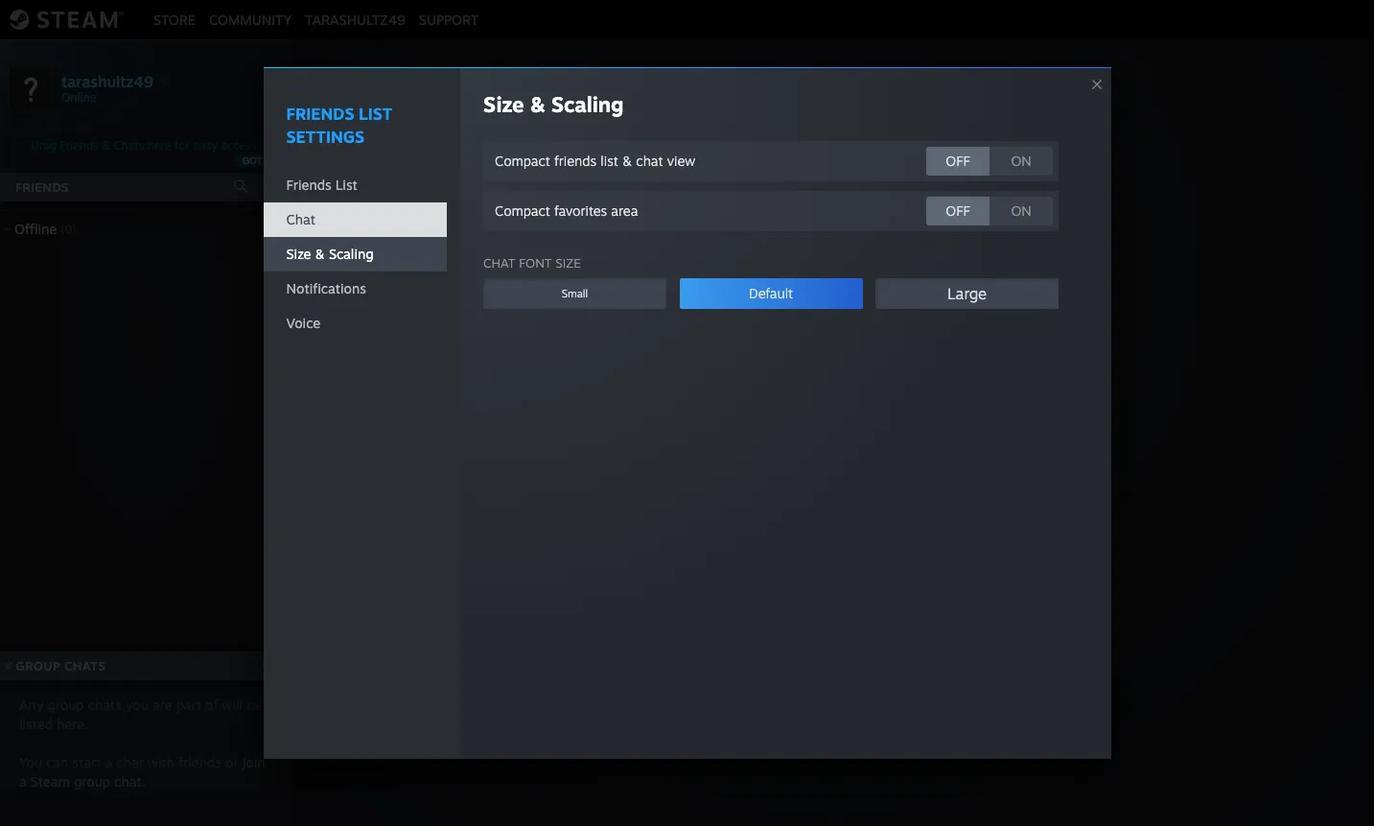 Task type: describe. For each thing, give the bounding box(es) containing it.
drag
[[31, 138, 56, 153]]

list for friends list
[[336, 177, 358, 193]]

2 horizontal spatial size
[[556, 255, 581, 271]]

chat for chat font size
[[484, 255, 516, 271]]

store link
[[147, 11, 202, 27]]

any group chats you are part of will be listed here.
[[19, 697, 262, 732]]

can
[[46, 754, 68, 770]]

friends right drag
[[60, 138, 99, 153]]

chat for &
[[636, 153, 664, 169]]

area
[[611, 202, 638, 219]]

search my friends list image
[[232, 177, 249, 195]]

you can start a chat with friends or
[[19, 754, 242, 770]]

store
[[154, 11, 196, 27]]

a for friend
[[742, 442, 750, 461]]

drag friends & chats here for easy access
[[31, 138, 257, 153]]

are
[[153, 697, 172, 713]]

easy
[[193, 138, 218, 153]]

chat for chat
[[286, 211, 315, 227]]

support link
[[412, 11, 486, 27]]

will
[[222, 697, 243, 713]]

settings
[[286, 127, 365, 147]]

0 horizontal spatial chats
[[64, 658, 106, 674]]

join a steam group chat.
[[19, 754, 265, 790]]

large button
[[876, 278, 1059, 309]]

1 vertical spatial group
[[16, 658, 60, 674]]

chat font size
[[484, 255, 581, 271]]

to
[[908, 442, 923, 461]]

& up "compact friends list & chat view"
[[530, 91, 546, 117]]

community link
[[202, 11, 299, 27]]

a for steam
[[19, 773, 27, 790]]

group chats
[[16, 658, 106, 674]]

support
[[419, 11, 479, 27]]

click
[[703, 442, 737, 461]]

listed
[[19, 716, 53, 732]]

1 horizontal spatial size & scaling
[[484, 91, 624, 117]]

join
[[242, 754, 265, 770]]

0 vertical spatial scaling
[[552, 91, 624, 117]]

font
[[519, 255, 552, 271]]

list for friends list settings
[[359, 104, 393, 124]]

start
[[72, 754, 101, 770]]

for
[[175, 138, 190, 153]]

add a friend image
[[261, 176, 282, 197]]

1 horizontal spatial friends
[[554, 153, 597, 169]]

access
[[221, 138, 257, 153]]

large
[[948, 284, 987, 303]]

0 horizontal spatial size
[[286, 246, 311, 262]]

be
[[247, 697, 262, 713]]

group inside any group chats you are part of will be listed here.
[[47, 697, 84, 713]]

community
[[209, 11, 292, 27]]

favorites
[[554, 202, 607, 219]]

compact for compact friends list & chat view
[[495, 153, 551, 169]]

& left here
[[102, 138, 110, 153]]

group inside 'join a steam group chat.'
[[74, 773, 110, 790]]

compact friends list & chat view
[[495, 153, 696, 169]]

create a group chat image
[[262, 655, 281, 674]]

with
[[148, 754, 175, 770]]

0 horizontal spatial friends
[[179, 754, 222, 770]]



Task type: locate. For each thing, give the bounding box(es) containing it.
friends
[[554, 153, 597, 169], [179, 754, 222, 770]]

0 vertical spatial friends
[[554, 153, 597, 169]]

0 horizontal spatial a
[[19, 773, 27, 790]]

you
[[19, 754, 42, 770]]

1 vertical spatial scaling
[[329, 246, 374, 262]]

default button
[[680, 278, 863, 309]]

friends
[[286, 104, 355, 124], [60, 138, 99, 153], [286, 177, 332, 193], [15, 179, 69, 195]]

of
[[205, 697, 218, 713]]

friends inside friends list settings
[[286, 104, 355, 124]]

tarashultz49
[[305, 11, 406, 27], [61, 71, 153, 91]]

2 horizontal spatial chat
[[871, 442, 904, 461]]

a down the "you"
[[19, 773, 27, 790]]

voice
[[286, 315, 321, 331]]

off for compact friends list & chat view
[[946, 153, 971, 169]]

0 vertical spatial size & scaling
[[484, 91, 624, 117]]

&
[[530, 91, 546, 117], [102, 138, 110, 153], [623, 153, 632, 169], [315, 246, 325, 262]]

group right friend
[[823, 442, 866, 461]]

2 off from the top
[[946, 202, 971, 219]]

& up notifications
[[315, 246, 325, 262]]

1 vertical spatial compact
[[495, 202, 551, 219]]

size
[[484, 91, 524, 117], [286, 246, 311, 262], [556, 255, 581, 271]]

1 horizontal spatial a
[[105, 754, 113, 770]]

scaling up "compact friends list & chat view"
[[552, 91, 624, 117]]

1 vertical spatial chats
[[64, 658, 106, 674]]

1 vertical spatial list
[[336, 177, 358, 193]]

friends list settings
[[286, 104, 393, 147]]

0 horizontal spatial list
[[336, 177, 358, 193]]

small button
[[484, 278, 667, 309]]

0 vertical spatial list
[[359, 104, 393, 124]]

or
[[803, 442, 818, 461], [225, 754, 239, 770]]

chat up chat.
[[117, 754, 144, 770]]

a
[[742, 442, 750, 461], [105, 754, 113, 770], [19, 773, 27, 790]]

chat left view
[[636, 153, 664, 169]]

off
[[946, 153, 971, 169], [946, 202, 971, 219]]

friend
[[755, 442, 799, 461]]

join a steam group chat. link
[[19, 754, 265, 790]]

1 horizontal spatial chat
[[636, 153, 664, 169]]

list inside friends list settings
[[359, 104, 393, 124]]

steam
[[31, 773, 70, 790]]

part
[[176, 697, 202, 713]]

any
[[19, 697, 44, 713]]

chat.
[[114, 773, 145, 790]]

chat
[[286, 211, 315, 227], [484, 255, 516, 271], [871, 442, 904, 461]]

0 horizontal spatial or
[[225, 754, 239, 770]]

chats
[[88, 697, 122, 713]]

0 vertical spatial group
[[47, 697, 84, 713]]

friends right with
[[179, 754, 222, 770]]

scaling up notifications
[[329, 246, 374, 262]]

tarashultz49 up drag friends & chats here for easy access
[[61, 71, 153, 91]]

1 vertical spatial friends
[[179, 754, 222, 770]]

list
[[601, 153, 619, 169]]

0 vertical spatial compact
[[495, 153, 551, 169]]

chat left font
[[484, 255, 516, 271]]

you
[[126, 697, 149, 713]]

manage friends list settings image
[[265, 78, 284, 97]]

tarashultz49 link
[[299, 11, 412, 27]]

chats up chats
[[64, 658, 106, 674]]

friends for friends
[[15, 179, 69, 195]]

1 horizontal spatial chat
[[484, 255, 516, 271]]

chat left the to
[[871, 442, 904, 461]]

1 vertical spatial chat
[[117, 754, 144, 770]]

1 horizontal spatial size
[[484, 91, 524, 117]]

list
[[359, 104, 393, 124], [336, 177, 358, 193]]

size & scaling up "compact friends list & chat view"
[[484, 91, 624, 117]]

1 compact from the top
[[495, 153, 551, 169]]

1 vertical spatial on
[[1012, 202, 1032, 219]]

tarashultz49 left support
[[305, 11, 406, 27]]

1 horizontal spatial chats
[[114, 138, 144, 153]]

friends list
[[286, 177, 358, 193]]

or right friend
[[803, 442, 818, 461]]

1 vertical spatial group
[[74, 773, 110, 790]]

1 vertical spatial tarashultz49
[[61, 71, 153, 91]]

or left 'join'
[[225, 754, 239, 770]]

a inside 'join a steam group chat.'
[[19, 773, 27, 790]]

0 horizontal spatial chat
[[286, 211, 315, 227]]

collapse chats list image
[[0, 662, 22, 670]]

compact up compact favorites area
[[495, 153, 551, 169]]

notifications
[[286, 280, 366, 296]]

1 horizontal spatial group
[[823, 442, 866, 461]]

list down settings
[[336, 177, 358, 193]]

0 vertical spatial a
[[742, 442, 750, 461]]

compact up chat font size
[[495, 202, 551, 219]]

view
[[667, 153, 696, 169]]

1 horizontal spatial scaling
[[552, 91, 624, 117]]

0 vertical spatial or
[[803, 442, 818, 461]]

list up settings
[[359, 104, 393, 124]]

0 horizontal spatial chat
[[117, 754, 144, 770]]

on for compact favorites area
[[1012, 202, 1032, 219]]

0 vertical spatial tarashultz49
[[305, 11, 406, 27]]

chats left here
[[114, 138, 144, 153]]

off for compact favorites area
[[946, 202, 971, 219]]

chat
[[636, 153, 664, 169], [117, 754, 144, 770]]

1 on from the top
[[1012, 153, 1032, 169]]

click a friend or group chat to start!
[[703, 442, 965, 461]]

2 vertical spatial chat
[[871, 442, 904, 461]]

0 horizontal spatial size & scaling
[[286, 246, 374, 262]]

2 vertical spatial a
[[19, 773, 27, 790]]

1 vertical spatial a
[[105, 754, 113, 770]]

friends for friends list settings
[[286, 104, 355, 124]]

compact for compact favorites area
[[495, 202, 551, 219]]

a right click
[[742, 442, 750, 461]]

friends for friends list
[[286, 177, 332, 193]]

group down start in the left bottom of the page
[[74, 773, 110, 790]]

group
[[823, 442, 866, 461], [16, 658, 60, 674]]

1 horizontal spatial tarashultz49
[[305, 11, 406, 27]]

2 on from the top
[[1012, 202, 1032, 219]]

1 vertical spatial size & scaling
[[286, 246, 374, 262]]

group
[[47, 697, 84, 713], [74, 773, 110, 790]]

here.
[[57, 716, 88, 732]]

1 horizontal spatial or
[[803, 442, 818, 461]]

0 vertical spatial on
[[1012, 153, 1032, 169]]

on for compact friends list & chat view
[[1012, 153, 1032, 169]]

size & scaling up notifications
[[286, 246, 374, 262]]

1 vertical spatial chat
[[484, 255, 516, 271]]

& right list
[[623, 153, 632, 169]]

small
[[562, 287, 588, 300]]

0 vertical spatial chat
[[636, 153, 664, 169]]

size & scaling
[[484, 91, 624, 117], [286, 246, 374, 262]]

0 vertical spatial chats
[[114, 138, 144, 153]]

group up any
[[16, 658, 60, 674]]

friends left list
[[554, 153, 597, 169]]

0 horizontal spatial scaling
[[329, 246, 374, 262]]

0 vertical spatial off
[[946, 153, 971, 169]]

start!
[[928, 442, 965, 461]]

2 horizontal spatial a
[[742, 442, 750, 461]]

chats
[[114, 138, 144, 153], [64, 658, 106, 674]]

0 horizontal spatial tarashultz49
[[61, 71, 153, 91]]

here
[[147, 138, 171, 153]]

compact
[[495, 153, 551, 169], [495, 202, 551, 219]]

chat down friends list
[[286, 211, 315, 227]]

0 vertical spatial group
[[823, 442, 866, 461]]

a right start in the left bottom of the page
[[105, 754, 113, 770]]

on
[[1012, 153, 1032, 169], [1012, 202, 1032, 219]]

friends up settings
[[286, 104, 355, 124]]

friends right add a friend image
[[286, 177, 332, 193]]

group up the here.
[[47, 697, 84, 713]]

0 vertical spatial chat
[[286, 211, 315, 227]]

1 vertical spatial off
[[946, 202, 971, 219]]

2 compact from the top
[[495, 202, 551, 219]]

1 horizontal spatial list
[[359, 104, 393, 124]]

1 vertical spatial or
[[225, 754, 239, 770]]

offline
[[14, 221, 57, 237]]

1 off from the top
[[946, 153, 971, 169]]

chat for a
[[117, 754, 144, 770]]

friends down drag
[[15, 179, 69, 195]]

default
[[749, 285, 794, 301]]

scaling
[[552, 91, 624, 117], [329, 246, 374, 262]]

compact favorites area
[[495, 202, 638, 219]]

0 horizontal spatial group
[[16, 658, 60, 674]]



Task type: vqa. For each thing, say whether or not it's contained in the screenshot.
the top in
no



